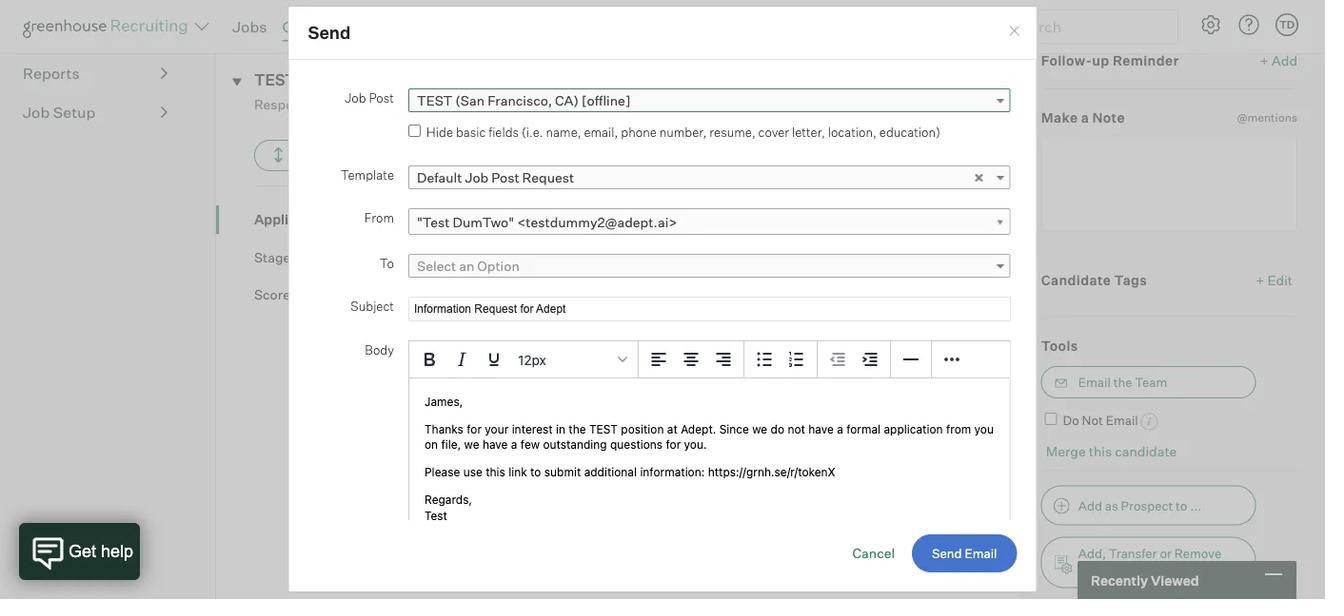 Task type: vqa. For each thing, say whether or not it's contained in the screenshot.
the topmost "is"
no



Task type: describe. For each thing, give the bounding box(es) containing it.
jobs link
[[232, 17, 267, 36]]

jobs inside add, transfer or remove candidate's jobs
[[1150, 566, 1179, 581]]

agency questions
[[439, 523, 553, 539]]

template
[[340, 167, 394, 183]]

job right body
[[411, 334, 435, 350]]

Do Not Email checkbox
[[1045, 414, 1058, 426]]

edit
[[1268, 272, 1293, 289]]

attachments
[[486, 254, 563, 271]]

merge
[[1046, 444, 1086, 461]]

reports link
[[23, 63, 168, 85]]

yet
[[770, 376, 790, 392]]

add as prospect to ...
[[1079, 499, 1202, 514]]

0 vertical spatial on
[[381, 96, 396, 113]]

1 vertical spatial send
[[970, 375, 1003, 392]]

have
[[470, 480, 500, 497]]

ad
[[362, 96, 378, 113]]

responded
[[254, 96, 325, 113]]

application
[[254, 212, 329, 228]]

0 vertical spatial this
[[585, 254, 608, 271]]

default
[[417, 170, 462, 186]]

test (san francisco, ca) [offline] link
[[408, 89, 1011, 113]]

1 toolbar from the left
[[639, 342, 744, 379]]

stage inside button
[[322, 148, 357, 164]]

candidate's
[[1079, 566, 1148, 581]]

applied
[[406, 212, 453, 228]]

from
[[364, 210, 394, 226]]

hide basic fields (i.e. name, email, phone number, resume, cover letter, location, education)
[[426, 125, 940, 140]]

move stage button
[[254, 140, 377, 172]]

forms
[[411, 439, 452, 456]]

reminder
[[1113, 52, 1180, 69]]

post up job post questions
[[438, 334, 467, 350]]

post left 'indeed'
[[369, 90, 394, 106]]

reports
[[23, 64, 80, 84]]

add for + add file
[[955, 212, 981, 228]]

email inside button
[[1079, 376, 1111, 391]]

job setup link
[[23, 102, 168, 124]]

close image
[[1007, 24, 1022, 39]]

merge this candidate link
[[1046, 444, 1178, 461]]

candidate
[[1115, 444, 1178, 461]]

12px button
[[510, 344, 634, 376]]

3 toolbar from the left
[[818, 342, 891, 379]]

2 toolbar from the left
[[744, 342, 818, 379]]

resume,
[[709, 125, 755, 140]]

+ for + edit
[[1256, 272, 1265, 289]]

job
[[632, 480, 651, 497]]

Subject text field
[[408, 297, 1011, 322]]

placeholder image
[[721, 374, 735, 394]]

configure image
[[1200, 13, 1223, 36]]

education)
[[879, 125, 940, 140]]

name,
[[546, 125, 581, 140]]

number,
[[659, 125, 707, 140]]

+ add link
[[1261, 51, 1298, 70]]

send dialog
[[288, 6, 1038, 594]]

job right the "default"
[[465, 170, 488, 186]]

phone
[[621, 125, 657, 140]]

1 vertical spatial on
[[456, 212, 471, 228]]

2 horizontal spatial on
[[587, 480, 603, 497]]

cancel
[[853, 546, 895, 563]]

send link
[[961, 375, 1003, 392]]

add, transfer or remove candidate's jobs
[[1079, 547, 1222, 581]]

yet.
[[654, 480, 678, 497]]

(i.e.
[[521, 125, 543, 140]]

select an option link
[[408, 255, 1011, 278]]

sent
[[793, 376, 820, 392]]

dumtwo"
[[452, 215, 514, 231]]

forms
[[431, 480, 467, 497]]

there
[[406, 254, 442, 271]]

td
[[1280, 18, 1295, 31]]

dummy)
[[480, 96, 535, 113]]

up
[[1093, 52, 1110, 69]]

for
[[566, 254, 582, 271]]

+ add file
[[944, 212, 1003, 228]]

add, transfer or remove candidate's jobs button
[[1042, 538, 1257, 590]]

add,
[[1079, 547, 1107, 562]]

send inside dialog
[[308, 22, 351, 44]]

job right "responded" at the top of the page
[[344, 90, 366, 106]]

default job post request
[[417, 170, 574, 186]]

tools
[[1042, 338, 1079, 355]]

recently
[[1091, 573, 1149, 589]]

do
[[1063, 414, 1080, 429]]

+ edit
[[1256, 272, 1293, 289]]

select
[[417, 258, 456, 275]]

option
[[477, 258, 519, 275]]

candidates link
[[282, 17, 363, 36]]

12px toolbar
[[409, 342, 639, 379]]

request
[[522, 170, 574, 186]]

scorecards
[[254, 287, 325, 304]]

not yet sent
[[745, 376, 820, 392]]

"test dumtwo" <testdummy2@adept.ai>
[[417, 215, 677, 231]]

recently viewed
[[1091, 573, 1200, 589]]

1 vertical spatial questions
[[489, 523, 553, 539]]

email the team button
[[1042, 367, 1257, 399]]

fields
[[488, 125, 519, 140]]

<testdummy2@adept.ai>
[[517, 215, 677, 231]]

letter,
[[792, 125, 825, 140]]

file
[[984, 212, 1003, 228]]

Hide basic fields (i.e. name, email, phone number, resume, cover letter, location, education) checkbox
[[408, 125, 420, 137]]

cover
[[758, 125, 789, 140]]

email,
[[584, 125, 618, 140]]

to inside button
[[1176, 499, 1188, 514]]

merge this candidate
[[1046, 444, 1178, 461]]

tags
[[1115, 272, 1148, 289]]

agency
[[439, 523, 487, 539]]

follow
[[1258, 1, 1298, 18]]

application link
[[254, 211, 406, 229]]



Task type: locate. For each thing, give the bounding box(es) containing it.
test
[[254, 71, 296, 90], [417, 93, 452, 109]]

email left 'the'
[[1079, 376, 1111, 391]]

[offline]
[[581, 93, 630, 109]]

None submit
[[912, 536, 1018, 574]]

viewed
[[1151, 573, 1200, 589]]

0 horizontal spatial jobs
[[232, 17, 267, 36]]

0 horizontal spatial not
[[745, 376, 767, 392]]

stage link
[[254, 248, 406, 267]]

a
[[1082, 110, 1090, 126]]

stage
[[322, 148, 357, 164], [254, 249, 291, 266]]

1 horizontal spatial job post
[[411, 334, 467, 350]]

follow-up reminder
[[1042, 52, 1180, 69]]

0 horizontal spatial stage
[[254, 249, 291, 266]]

@mentions
[[1237, 111, 1298, 125]]

td button
[[1276, 13, 1299, 36]]

stage up scorecards
[[254, 249, 291, 266]]

2 vertical spatial add
[[1079, 499, 1103, 514]]

add
[[1272, 52, 1298, 69], [955, 212, 981, 228], [1079, 499, 1103, 514]]

email the team
[[1079, 376, 1168, 391]]

test for test (19)
[[254, 71, 296, 90]]

candidates
[[282, 17, 363, 36]]

1 vertical spatial jobs
[[1150, 566, 1179, 581]]

+ add file link
[[944, 211, 1003, 229]]

0 vertical spatial stage
[[322, 148, 357, 164]]

pipeline link
[[23, 24, 168, 46]]

job post left 'indeed'
[[344, 90, 394, 106]]

18,
[[502, 212, 520, 228]]

(19)
[[299, 71, 328, 90]]

2 vertical spatial +
[[1256, 272, 1265, 289]]

hide
[[426, 125, 453, 140]]

0 vertical spatial +
[[1261, 52, 1269, 69]]

1 horizontal spatial add
[[1079, 499, 1103, 514]]

are
[[445, 254, 464, 271]]

1 horizontal spatial test
[[417, 93, 452, 109]]

send
[[308, 22, 351, 44], [970, 375, 1003, 392]]

an inside select an option link
[[459, 258, 474, 275]]

cancel link
[[853, 546, 895, 563]]

on right created
[[587, 480, 603, 497]]

0 vertical spatial send
[[308, 22, 351, 44]]

0 vertical spatial questions
[[496, 375, 560, 392]]

this down do not email
[[1089, 444, 1113, 461]]

candidate
[[1042, 272, 1112, 289]]

job
[[344, 90, 366, 106], [23, 104, 50, 123], [465, 170, 488, 186], [411, 334, 435, 350], [439, 375, 463, 392]]

candidate tags
[[1042, 272, 1148, 289]]

Search text field
[[1007, 13, 1161, 40]]

job post inside send dialog
[[344, 90, 394, 106]]

subject
[[350, 299, 394, 314]]

1 horizontal spatial on
[[456, 212, 471, 228]]

select an option
[[417, 258, 519, 275]]

toolbar down the subject text box
[[639, 342, 744, 379]]

0 horizontal spatial job post
[[344, 90, 394, 106]]

add for + add
[[1272, 52, 1298, 69]]

0 vertical spatial job post
[[344, 90, 394, 106]]

to
[[379, 256, 394, 271]]

greenhouse recruiting image
[[23, 15, 194, 38]]

(san
[[455, 93, 484, 109]]

this right for
[[585, 254, 608, 271]]

no
[[467, 254, 483, 271]]

1 vertical spatial email
[[1106, 414, 1139, 429]]

indeed
[[399, 96, 442, 113]]

2 vertical spatial this
[[606, 480, 629, 497]]

1 vertical spatial stage
[[254, 249, 291, 266]]

1 horizontal spatial an
[[459, 258, 474, 275]]

this left job
[[606, 480, 629, 497]]

test for test (san francisco, ca) [offline]
[[417, 93, 452, 109]]

1 horizontal spatial stage
[[322, 148, 357, 164]]

job.
[[611, 254, 633, 271]]

0 vertical spatial email
[[1079, 376, 1111, 391]]

follow-
[[1042, 52, 1093, 69]]

jobs up "test (19)"
[[232, 17, 267, 36]]

1 horizontal spatial to
[[1176, 499, 1188, 514]]

responded to an ad on indeed (test dummy)
[[254, 96, 538, 113]]

job post
[[344, 90, 394, 106], [411, 334, 467, 350]]

0 horizontal spatial add
[[955, 212, 981, 228]]

2 vertical spatial on
[[587, 480, 603, 497]]

no
[[411, 480, 428, 497]]

add inside button
[[1079, 499, 1103, 514]]

toolbar right "placeholder" icon
[[744, 342, 818, 379]]

1 horizontal spatial jobs
[[1150, 566, 1179, 581]]

test (san francisco, ca) [offline]
[[417, 93, 630, 109]]

an left ad
[[344, 96, 359, 113]]

add down td popup button
[[1272, 52, 1298, 69]]

job post questions
[[439, 375, 560, 392]]

body
[[365, 343, 394, 358]]

...
[[1191, 499, 1202, 514]]

make a note
[[1042, 110, 1126, 126]]

move
[[288, 148, 320, 164]]

as
[[1105, 499, 1119, 514]]

0 vertical spatial to
[[328, 96, 341, 113]]

1 horizontal spatial send
[[970, 375, 1003, 392]]

ca)
[[555, 93, 579, 109]]

note
[[1093, 110, 1126, 126]]

0 vertical spatial jobs
[[232, 17, 267, 36]]

post up 18, in the left top of the page
[[491, 170, 519, 186]]

td button
[[1272, 10, 1303, 40]]

to
[[328, 96, 341, 113], [1176, 499, 1188, 514]]

1 vertical spatial not
[[1082, 414, 1104, 429]]

the
[[1114, 376, 1133, 391]]

test up "responded" at the top of the page
[[254, 71, 296, 90]]

0 vertical spatial not
[[745, 376, 767, 392]]

transfer
[[1109, 547, 1158, 562]]

test up hide
[[417, 93, 452, 109]]

1 vertical spatial to
[[1176, 499, 1188, 514]]

0 horizontal spatial test
[[254, 71, 296, 90]]

post
[[369, 90, 394, 106], [491, 170, 519, 186], [438, 334, 467, 350], [466, 375, 494, 392]]

do not email
[[1063, 414, 1139, 429]]

on right ad
[[381, 96, 396, 113]]

an
[[344, 96, 359, 113], [459, 258, 474, 275]]

been
[[503, 480, 534, 497]]

job left 'setup' on the left of page
[[23, 104, 50, 123]]

0 horizontal spatial to
[[328, 96, 341, 113]]

12px
[[518, 352, 546, 368]]

2 horizontal spatial add
[[1272, 52, 1298, 69]]

an right select
[[459, 258, 474, 275]]

0 horizontal spatial an
[[344, 96, 359, 113]]

0 horizontal spatial send
[[308, 22, 351, 44]]

stage up template
[[322, 148, 357, 164]]

add left the as
[[1079, 499, 1103, 514]]

@mentions link
[[1237, 109, 1298, 127]]

0 vertical spatial add
[[1272, 52, 1298, 69]]

job up forms
[[439, 375, 463, 392]]

to left ad
[[328, 96, 341, 113]]

not right do
[[1082, 414, 1104, 429]]

1 vertical spatial this
[[1089, 444, 1113, 461]]

questions down been
[[489, 523, 553, 539]]

add left file
[[955, 212, 981, 228]]

0 vertical spatial test
[[254, 71, 296, 90]]

on left sep
[[456, 212, 471, 228]]

+ for + add
[[1261, 52, 1269, 69]]

prospect
[[1121, 499, 1174, 514]]

not left yet
[[745, 376, 767, 392]]

1 vertical spatial an
[[459, 258, 474, 275]]

12px group
[[409, 342, 1010, 379]]

setup
[[53, 104, 96, 123]]

0 horizontal spatial on
[[381, 96, 396, 113]]

to left ...
[[1176, 499, 1188, 514]]

job post right body
[[411, 334, 467, 350]]

remove
[[1175, 547, 1222, 562]]

team
[[1135, 376, 1168, 391]]

toolbar
[[639, 342, 744, 379], [744, 342, 818, 379], [818, 342, 891, 379]]

jobs down or
[[1150, 566, 1179, 581]]

none submit inside send dialog
[[912, 536, 1018, 574]]

0 vertical spatial an
[[344, 96, 359, 113]]

post left '12px' dropdown button
[[466, 375, 494, 392]]

questions down 12px on the left bottom of page
[[496, 375, 560, 392]]

email
[[1079, 376, 1111, 391], [1106, 414, 1139, 429]]

created
[[537, 480, 584, 497]]

1 vertical spatial test
[[417, 93, 452, 109]]

toolbar right yet
[[818, 342, 891, 379]]

email up 'merge this candidate' at the bottom of the page
[[1106, 414, 1139, 429]]

None text field
[[1042, 137, 1298, 232]]

questions
[[496, 375, 560, 392], [489, 523, 553, 539]]

move stage
[[288, 148, 357, 164]]

+
[[1261, 52, 1269, 69], [944, 212, 952, 228], [1256, 272, 1265, 289]]

+ for + add file
[[944, 212, 952, 228]]

1 vertical spatial job post
[[411, 334, 467, 350]]

not
[[745, 376, 767, 392], [1082, 414, 1104, 429]]

+ add
[[1261, 52, 1298, 69]]

1 horizontal spatial not
[[1082, 414, 1104, 429]]

this
[[585, 254, 608, 271], [1089, 444, 1113, 461], [606, 480, 629, 497]]

1 vertical spatial +
[[944, 212, 952, 228]]

test inside send dialog
[[417, 93, 452, 109]]

1 vertical spatial add
[[955, 212, 981, 228]]

follow link
[[1258, 0, 1298, 19]]

francisco,
[[487, 93, 552, 109]]



